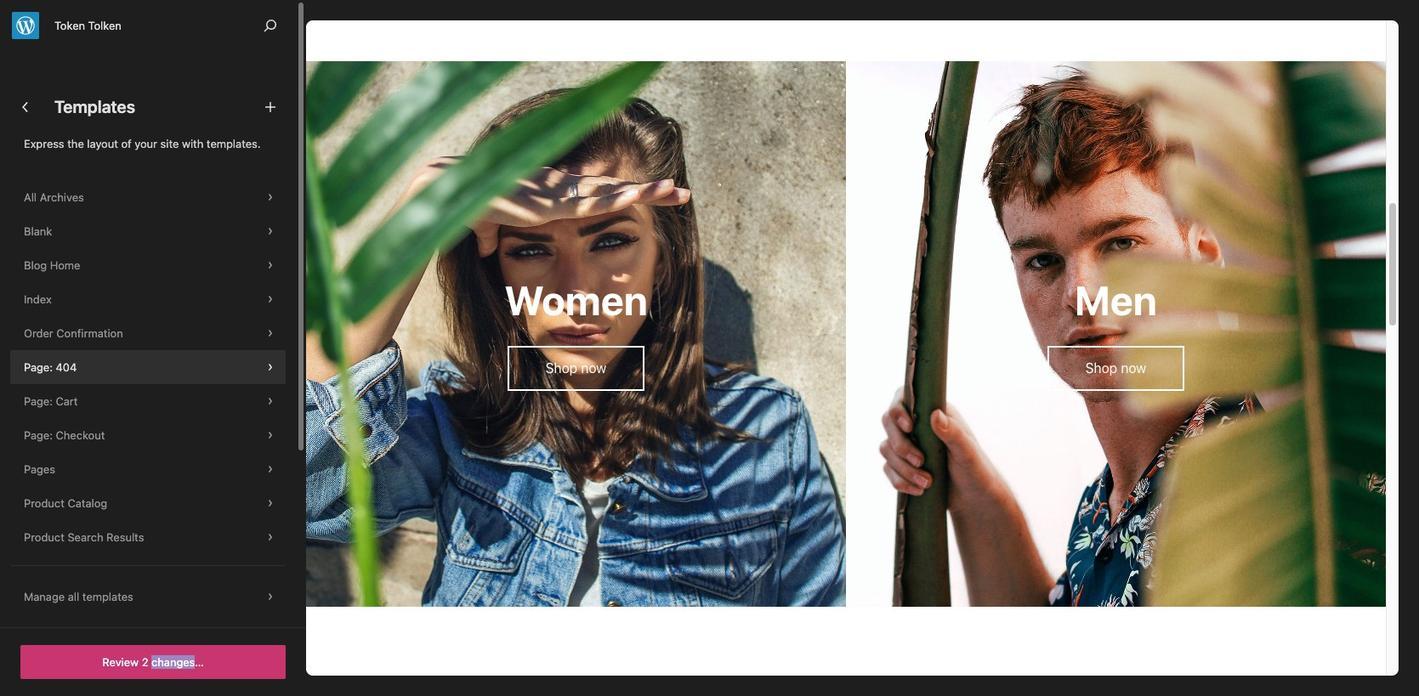 Task type: vqa. For each thing, say whether or not it's contained in the screenshot.
the leftmost file
no



Task type: locate. For each thing, give the bounding box(es) containing it.
by for category
[[73, 598, 86, 612]]

all archives
[[24, 190, 84, 204]]

page: 404
[[24, 360, 77, 374]]

0 vertical spatial product
[[24, 496, 65, 510]]

by for attribute
[[73, 564, 86, 578]]

page: inside "list item"
[[24, 360, 53, 374]]

page: for page: 404
[[24, 360, 53, 374]]

0 vertical spatial by
[[73, 564, 86, 578]]

pages button
[[10, 452, 286, 486]]

2 page: from the top
[[24, 394, 53, 408]]

confirmation
[[56, 326, 123, 340]]

manage all templates
[[24, 590, 133, 604]]

product down product catalog
[[24, 530, 65, 544]]

product search results button
[[10, 520, 286, 554]]

2 by from the top
[[73, 598, 86, 612]]

tolken
[[88, 19, 122, 32]]

product search results
[[24, 530, 144, 544]]

page: for page: cart
[[24, 394, 53, 408]]

page: up pages
[[24, 428, 53, 442]]

1 products from the top
[[24, 564, 70, 578]]

0 vertical spatial products
[[24, 564, 70, 578]]

order
[[24, 326, 53, 340]]

page: inside button
[[24, 428, 53, 442]]

review
[[102, 656, 139, 670]]

catalog
[[68, 496, 107, 510]]

by up manage all templates on the left of page
[[73, 564, 86, 578]]

site
[[160, 137, 179, 151]]

page: left the cart
[[24, 394, 53, 408]]

checkout
[[56, 428, 105, 442]]

1 vertical spatial products
[[24, 598, 70, 612]]

by
[[73, 564, 86, 578], [73, 598, 86, 612]]

1 vertical spatial product
[[24, 530, 65, 544]]

page: 404 button
[[10, 350, 286, 384]]

all
[[68, 590, 79, 604]]

your
[[135, 137, 157, 151]]

products up manage
[[24, 564, 70, 578]]

product for product search results
[[24, 530, 65, 544]]

1 page: from the top
[[24, 360, 53, 374]]

product catalog button
[[10, 486, 286, 520]]

2 products from the top
[[24, 598, 70, 612]]

all archives button
[[10, 180, 286, 214]]

2 product from the top
[[24, 530, 65, 544]]

1 by from the top
[[73, 564, 86, 578]]

changes…
[[151, 656, 204, 670]]

review 2 changes… button
[[20, 646, 286, 680]]

products down products by attribute
[[24, 598, 70, 612]]

product down pages
[[24, 496, 65, 510]]

product
[[24, 496, 65, 510], [24, 530, 65, 544]]

page:
[[24, 360, 53, 374], [24, 394, 53, 408], [24, 428, 53, 442]]

2
[[142, 656, 148, 670]]

products for products by attribute
[[24, 564, 70, 578]]

products
[[24, 564, 70, 578], [24, 598, 70, 612]]

1 product from the top
[[24, 496, 65, 510]]

2 vertical spatial page:
[[24, 428, 53, 442]]

index
[[24, 292, 52, 306]]

blog home
[[24, 258, 80, 272]]

page: 404 list item
[[10, 350, 286, 384]]

blog home button
[[10, 248, 286, 282]]

order confirmation
[[24, 326, 123, 340]]

all
[[24, 190, 37, 204]]

3 page: from the top
[[24, 428, 53, 442]]

results
[[106, 530, 144, 544]]

express
[[24, 137, 64, 151]]

1 vertical spatial by
[[73, 598, 86, 612]]

archives
[[40, 190, 84, 204]]

page: left 404
[[24, 360, 53, 374]]

pages
[[24, 462, 55, 476]]

templates
[[54, 97, 135, 117]]

token
[[54, 19, 85, 32]]

home
[[50, 258, 80, 272]]

1 vertical spatial page:
[[24, 394, 53, 408]]

order confirmation button
[[10, 316, 286, 350]]

list
[[10, 180, 286, 697]]

0 vertical spatial page:
[[24, 360, 53, 374]]

category
[[89, 598, 136, 612]]

by left category
[[73, 598, 86, 612]]



Task type: describe. For each thing, give the bounding box(es) containing it.
review 2 changes…
[[102, 656, 204, 670]]

page: cart button
[[10, 384, 286, 418]]

page: for page: checkout
[[24, 428, 53, 442]]

layout
[[87, 137, 118, 151]]

manage
[[24, 590, 65, 604]]

product catalog
[[24, 496, 107, 510]]

token tolken
[[54, 19, 122, 32]]

products for products by category
[[24, 598, 70, 612]]

products by category
[[24, 598, 136, 612]]

blank
[[24, 224, 52, 238]]

add new template image
[[260, 97, 281, 117]]

index button
[[10, 282, 286, 316]]

open command palette image
[[260, 15, 281, 36]]

attribute
[[89, 564, 134, 578]]

products by attribute button
[[10, 554, 286, 588]]

with
[[182, 137, 204, 151]]

blank button
[[10, 214, 286, 248]]

site icon image
[[12, 11, 39, 39]]

page: checkout
[[24, 428, 105, 442]]

404
[[56, 360, 77, 374]]

the
[[67, 137, 84, 151]]

products by category button
[[10, 588, 286, 622]]

back image
[[15, 97, 36, 117]]

page: checkout button
[[10, 418, 286, 452]]

cart
[[56, 394, 78, 408]]

manage all templates button
[[10, 580, 286, 614]]

products by attribute
[[24, 564, 134, 578]]

of
[[121, 137, 132, 151]]

templates
[[82, 590, 133, 604]]

list containing all archives
[[10, 180, 286, 697]]

express the layout of your site with templates.
[[24, 137, 261, 151]]

product for product catalog
[[24, 496, 65, 510]]

page: cart
[[24, 394, 78, 408]]

search
[[68, 530, 103, 544]]

templates.
[[207, 137, 261, 151]]

blog
[[24, 258, 47, 272]]



